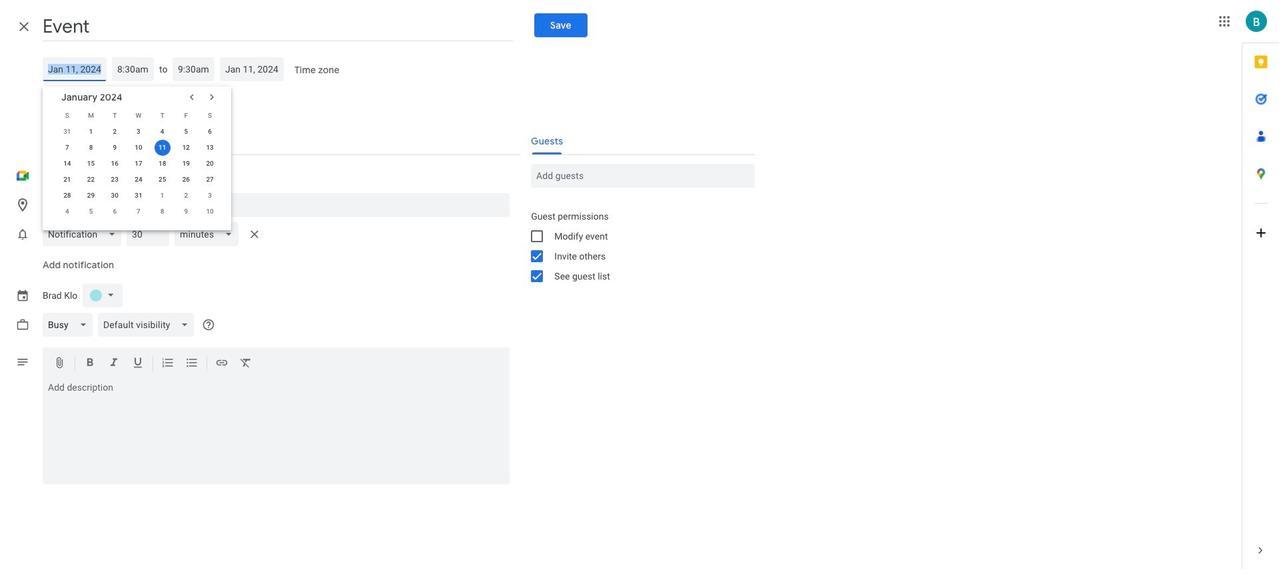 Task type: describe. For each thing, give the bounding box(es) containing it.
january 2024 grid
[[55, 108, 222, 220]]

february 10 element
[[202, 204, 218, 220]]

21 element
[[59, 172, 75, 188]]

february 2 element
[[178, 188, 194, 204]]

february 4 element
[[59, 204, 75, 220]]

Guests text field
[[537, 164, 750, 188]]

numbered list image
[[161, 357, 175, 372]]

underline image
[[131, 357, 145, 372]]

5 row from the top
[[55, 172, 222, 188]]

8 element
[[83, 140, 99, 156]]

23 element
[[107, 172, 123, 188]]

february 3 element
[[202, 188, 218, 204]]

30 minutes before element
[[43, 220, 265, 249]]

cell inside january 2024 grid
[[150, 140, 174, 156]]

italic image
[[107, 357, 121, 372]]

27 element
[[202, 172, 218, 188]]

18 element
[[154, 156, 170, 172]]

6 element
[[202, 124, 218, 140]]

3 row from the top
[[55, 140, 222, 156]]

february 6 element
[[107, 204, 123, 220]]

bold image
[[83, 357, 97, 372]]

4 row from the top
[[55, 156, 222, 172]]

20 element
[[202, 156, 218, 172]]

25 element
[[154, 172, 170, 188]]

remove formatting image
[[239, 357, 253, 372]]

february 1 element
[[154, 188, 170, 204]]

Location text field
[[48, 193, 505, 217]]

10 element
[[131, 140, 147, 156]]

february 8 element
[[154, 204, 170, 220]]

4 element
[[154, 124, 170, 140]]

february 9 element
[[178, 204, 194, 220]]

28 element
[[59, 188, 75, 204]]

3 element
[[131, 124, 147, 140]]



Task type: vqa. For each thing, say whether or not it's contained in the screenshot.
16 element
yes



Task type: locate. For each thing, give the bounding box(es) containing it.
1 row from the top
[[55, 108, 222, 124]]

1 element
[[83, 124, 99, 140]]

tab list
[[1243, 43, 1280, 532]]

13 element
[[202, 140, 218, 156]]

row group
[[55, 124, 222, 220]]

31 element
[[131, 188, 147, 204]]

formatting options toolbar
[[43, 348, 510, 380]]

6 row from the top
[[55, 188, 222, 204]]

7 row from the top
[[55, 204, 222, 220]]

24 element
[[131, 172, 147, 188]]

Start date text field
[[48, 57, 101, 81]]

row
[[55, 108, 222, 124], [55, 124, 222, 140], [55, 140, 222, 156], [55, 156, 222, 172], [55, 172, 222, 188], [55, 188, 222, 204], [55, 204, 222, 220]]

9 element
[[107, 140, 123, 156]]

cell
[[150, 140, 174, 156]]

5 element
[[178, 124, 194, 140]]

february 5 element
[[83, 204, 99, 220]]

22 element
[[83, 172, 99, 188]]

7 element
[[59, 140, 75, 156]]

15 element
[[83, 156, 99, 172]]

End date text field
[[226, 57, 279, 81]]

Title text field
[[43, 12, 513, 41]]

2 element
[[107, 124, 123, 140]]

group
[[521, 207, 755, 287]]

29 element
[[83, 188, 99, 204]]

bulleted list image
[[185, 357, 199, 372]]

26 element
[[178, 172, 194, 188]]

None field
[[43, 223, 127, 247], [175, 223, 244, 247], [43, 313, 98, 337], [98, 313, 200, 337], [43, 223, 127, 247], [175, 223, 244, 247], [43, 313, 98, 337], [98, 313, 200, 337]]

30 element
[[107, 188, 123, 204]]

february 7 element
[[131, 204, 147, 220]]

2 row from the top
[[55, 124, 222, 140]]

19 element
[[178, 156, 194, 172]]

insert link image
[[215, 357, 229, 372]]

Start time text field
[[117, 57, 149, 81]]

december 31 element
[[59, 124, 75, 140]]

End time text field
[[178, 57, 210, 81]]

11, today element
[[154, 140, 170, 156]]

Minutes in advance for notification number field
[[132, 223, 164, 247]]

Description text field
[[43, 383, 510, 482]]

17 element
[[131, 156, 147, 172]]

14 element
[[59, 156, 75, 172]]

16 element
[[107, 156, 123, 172]]

12 element
[[178, 140, 194, 156]]



